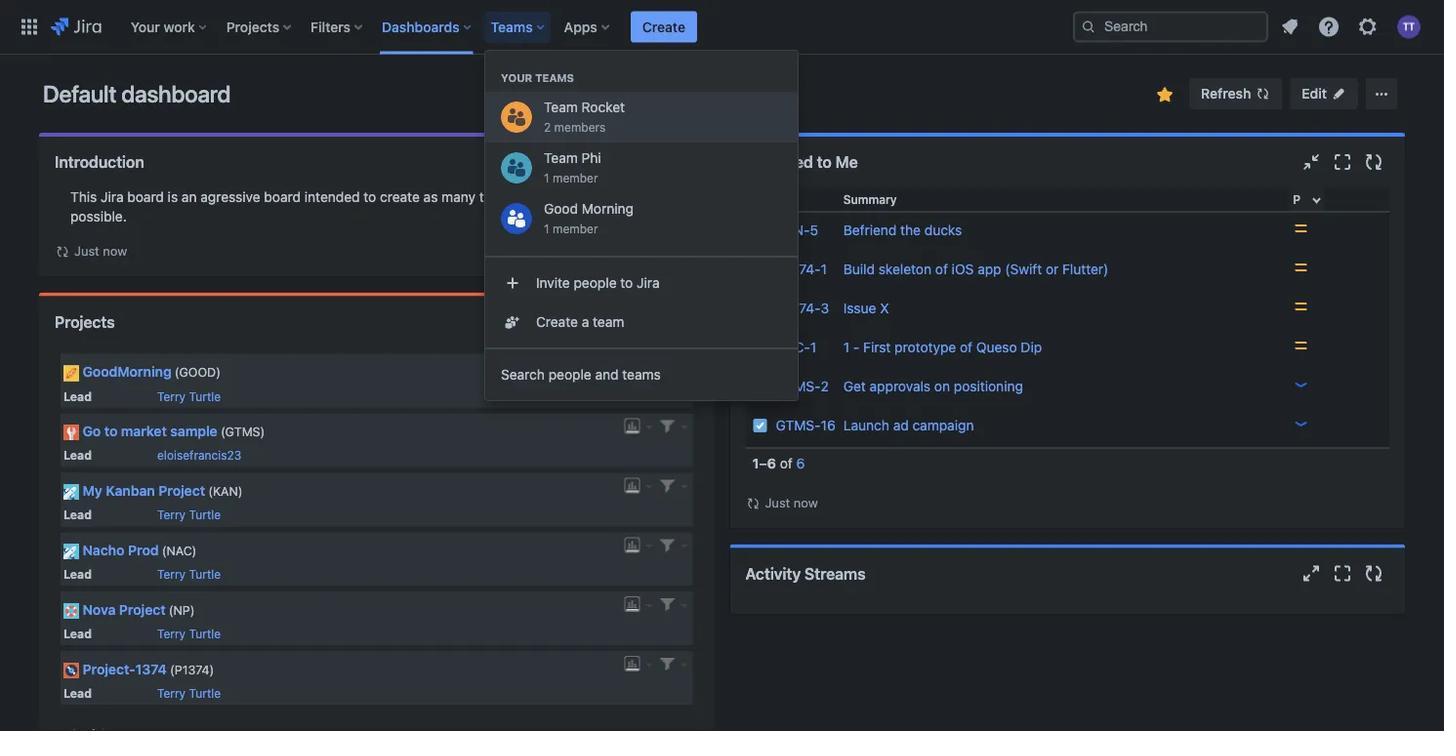 Task type: locate. For each thing, give the bounding box(es) containing it.
0 vertical spatial create
[[643, 19, 686, 35]]

6 lead from the top
[[63, 687, 92, 701]]

0 vertical spatial just now
[[74, 244, 127, 258]]

1 vertical spatial and
[[595, 367, 619, 383]]

kanban
[[106, 483, 155, 499]]

1 horizontal spatial now
[[794, 496, 818, 510]]

0 vertical spatial team
[[544, 99, 578, 115]]

projects right work
[[226, 19, 279, 35]]

medium image for build skeleton of ios app (swift or flutter)
[[1294, 260, 1309, 275]]

terry turtle for my kanban project
[[157, 509, 221, 522]]

6 right the –
[[797, 456, 805, 472]]

0 horizontal spatial create
[[536, 314, 578, 330]]

0 vertical spatial projects
[[226, 19, 279, 35]]

project down eloisefrancis23 link
[[158, 483, 205, 499]]

1 inside good morning 1 member
[[544, 222, 550, 235]]

member for good
[[553, 222, 598, 235]]

1 horizontal spatial as
[[623, 189, 637, 205]]

1 horizontal spatial just now
[[765, 496, 818, 510]]

medium image
[[1294, 221, 1309, 236]]

0 horizontal spatial of
[[780, 456, 793, 472]]

just for activity streams
[[765, 496, 790, 510]]

your up team rocket image
[[501, 72, 533, 84]]

1 right team phi icon
[[544, 171, 550, 185]]

your inside group
[[501, 72, 533, 84]]

terry down (p1374)
[[157, 687, 186, 701]]

team inside team rocket 2 members
[[544, 99, 578, 115]]

create inside button
[[536, 314, 578, 330]]

jira image
[[51, 15, 101, 39], [51, 15, 101, 39]]

board
[[127, 189, 164, 205], [264, 189, 301, 205]]

now inside assigned to me region
[[794, 496, 818, 510]]

member inside good morning 1 member
[[553, 222, 598, 235]]

0 horizontal spatial 2
[[544, 120, 551, 134]]

1 vertical spatial teams
[[535, 72, 574, 84]]

terry for (good)
[[157, 390, 186, 403]]

group
[[485, 256, 798, 348]]

1 vertical spatial member
[[553, 222, 598, 235]]

3 medium image from the top
[[1294, 338, 1309, 354]]

of
[[936, 261, 948, 277], [960, 339, 973, 356], [780, 456, 793, 472]]

team rocket 2 members
[[544, 99, 625, 134]]

5 turtle from the top
[[189, 687, 221, 701]]

3 lead from the top
[[63, 509, 92, 522]]

1 terry turtle link from the top
[[157, 390, 221, 403]]

your teams group
[[485, 51, 798, 250]]

0 horizontal spatial as
[[424, 189, 438, 205]]

member
[[553, 171, 598, 185], [553, 222, 598, 235]]

morning
[[582, 201, 634, 217]]

(good)
[[175, 365, 221, 380]]

turtle for project-1374
[[189, 687, 221, 701]]

team phi 1 member
[[544, 150, 601, 185]]

p1374- down the kan-5 link
[[776, 261, 821, 277]]

my kanban project (kan)
[[83, 483, 243, 499]]

0 vertical spatial member
[[553, 171, 598, 185]]

minimize introduction image
[[609, 150, 632, 174]]

search people and teams button
[[485, 356, 798, 395]]

p1374- for 1
[[776, 261, 821, 277]]

your teams
[[501, 72, 574, 84]]

just down 1 – 6 of 6 on the bottom right of page
[[765, 496, 790, 510]]

3 turtle from the top
[[189, 568, 221, 582]]

(kan)
[[208, 484, 243, 499]]

an arrow curved in a circular way on the button that refreshes the dashboard image down possible.
[[55, 244, 70, 260]]

(swift
[[1005, 261, 1042, 277]]

turtle down (p1374)
[[189, 687, 221, 701]]

lead
[[63, 390, 92, 403], [63, 449, 92, 463], [63, 509, 92, 522], [63, 568, 92, 582], [63, 628, 92, 641], [63, 687, 92, 701]]

first
[[864, 339, 891, 356]]

projects button
[[220, 11, 299, 42]]

project
[[158, 483, 205, 499], [119, 602, 166, 618]]

2 turtle from the top
[[189, 509, 221, 522]]

0 vertical spatial medium image
[[1294, 260, 1309, 275]]

0 horizontal spatial an arrow curved in a circular way on the button that refreshes the dashboard image
[[55, 244, 70, 260]]

terry turtle link for nacho prod
[[157, 568, 221, 582]]

2 6 from the left
[[797, 456, 805, 472]]

2 lead from the top
[[63, 449, 92, 463]]

to left the 'me'
[[817, 153, 832, 171]]

1 medium image from the top
[[1294, 260, 1309, 275]]

0 vertical spatial now
[[103, 244, 127, 258]]

terry turtle down (p1374)
[[157, 687, 221, 701]]

build
[[844, 261, 875, 277]]

1 member from the top
[[553, 171, 598, 185]]

invite
[[536, 275, 570, 291]]

6 left 6 link
[[767, 456, 776, 472]]

1 horizontal spatial and
[[595, 367, 619, 383]]

0 horizontal spatial now
[[103, 244, 127, 258]]

intended
[[305, 189, 360, 205]]

1 vertical spatial people
[[549, 367, 592, 383]]

of left ios
[[936, 261, 948, 277]]

lead for nova project
[[63, 628, 92, 641]]

0 vertical spatial an arrow curved in a circular way on the button that refreshes the dashboard image
[[55, 244, 70, 260]]

nova project link
[[83, 602, 166, 618]]

your for your work
[[131, 19, 160, 35]]

1 turtle from the top
[[189, 390, 221, 403]]

0 vertical spatial jira
[[101, 189, 124, 205]]

0 vertical spatial 2
[[544, 120, 551, 134]]

introduction region
[[55, 188, 699, 261]]

2 horizontal spatial of
[[960, 339, 973, 356]]

1 as from the left
[[424, 189, 438, 205]]

1 vertical spatial jira
[[637, 275, 660, 291]]

terry down (np)
[[157, 628, 186, 641]]

maximize assigned to me image
[[1331, 150, 1355, 174]]

terry turtle link down (p1374)
[[157, 687, 221, 701]]

0 vertical spatial gtms-
[[776, 379, 821, 395]]

of left 6 link
[[780, 456, 793, 472]]

0 vertical spatial and
[[514, 189, 538, 205]]

4 terry turtle link from the top
[[157, 628, 221, 641]]

create
[[380, 189, 420, 205]]

gtms- right task icon
[[776, 418, 821, 434]]

eloisefrancis23
[[157, 449, 242, 463]]

turtle for nacho prod
[[189, 568, 221, 582]]

1 lead from the top
[[63, 390, 92, 403]]

1 horizontal spatial just
[[765, 496, 790, 510]]

terry down (nac) at bottom left
[[157, 568, 186, 582]]

team inside team phi 1 member
[[544, 150, 578, 166]]

1 vertical spatial 2
[[821, 379, 829, 395]]

1 vertical spatial create
[[536, 314, 578, 330]]

search
[[501, 367, 545, 383]]

the
[[901, 222, 921, 238]]

0 horizontal spatial just
[[74, 244, 99, 258]]

5 terry turtle from the top
[[157, 687, 221, 701]]

1 horizontal spatial create
[[643, 19, 686, 35]]

jira up possible.
[[101, 189, 124, 205]]

teams up team rocket 2 members
[[535, 72, 574, 84]]

to up create a team button
[[621, 275, 633, 291]]

eloisefrancis23 link
[[157, 449, 242, 463]]

2 board from the left
[[264, 189, 301, 205]]

terry turtle link down (good) on the left of the page
[[157, 390, 221, 403]]

nac-1 link
[[776, 339, 817, 356]]

1 vertical spatial projects
[[55, 313, 115, 331]]

nacho
[[83, 542, 124, 559]]

1 horizontal spatial teams
[[535, 72, 574, 84]]

an arrow curved in a circular way on the button that refreshes the dashboard image down the –
[[746, 496, 761, 512]]

go
[[83, 423, 101, 440]]

team left 'phi'
[[544, 150, 578, 166]]

terry turtle down (nac) at bottom left
[[157, 568, 221, 582]]

prod
[[128, 542, 159, 559]]

Search field
[[1073, 11, 1269, 42]]

of left queso at right
[[960, 339, 973, 356]]

1 inside team phi 1 member
[[544, 171, 550, 185]]

just down possible.
[[74, 244, 99, 258]]

team
[[544, 99, 578, 115], [544, 150, 578, 166]]

group containing invite people to jira
[[485, 256, 798, 348]]

0 horizontal spatial just now
[[74, 244, 127, 258]]

people inside button
[[574, 275, 617, 291]]

jira
[[101, 189, 124, 205], [637, 275, 660, 291]]

create left a
[[536, 314, 578, 330]]

lead down nacho
[[63, 568, 92, 582]]

gtms-2
[[776, 379, 829, 395]]

primary element
[[12, 0, 1073, 54]]

terry turtle down (np)
[[157, 628, 221, 641]]

an arrow curved in a circular way on the button that refreshes the dashboard image for projects
[[55, 244, 70, 260]]

0 horizontal spatial jira
[[101, 189, 124, 205]]

my kanban project link
[[83, 483, 205, 499]]

and left teams
[[595, 367, 619, 383]]

terry turtle link down my kanban project (kan)
[[157, 509, 221, 522]]

team up members on the top
[[544, 99, 578, 115]]

4 lead from the top
[[63, 568, 92, 582]]

4 turtle from the top
[[189, 628, 221, 641]]

lead for goodmorning
[[63, 390, 92, 403]]

1 down good
[[544, 222, 550, 235]]

just inside introduction region
[[74, 244, 99, 258]]

1 vertical spatial now
[[794, 496, 818, 510]]

0 horizontal spatial and
[[514, 189, 538, 205]]

-
[[854, 339, 860, 356]]

1 terry from the top
[[157, 390, 186, 403]]

3 terry turtle from the top
[[157, 568, 221, 582]]

terry turtle down my kanban project (kan)
[[157, 509, 221, 522]]

my
[[83, 483, 102, 499]]

2 gtms- from the top
[[776, 418, 821, 434]]

ad
[[893, 418, 909, 434]]

2 terry turtle link from the top
[[157, 509, 221, 522]]

turtle down (nac) at bottom left
[[189, 568, 221, 582]]

1 vertical spatial p1374-
[[776, 300, 821, 316]]

ios
[[952, 261, 974, 277]]

now down 6 link
[[794, 496, 818, 510]]

0 horizontal spatial 6
[[767, 456, 776, 472]]

terry turtle
[[157, 390, 221, 403], [157, 509, 221, 522], [157, 568, 221, 582], [157, 628, 221, 641], [157, 687, 221, 701]]

terry turtle link down (nac) at bottom left
[[157, 568, 221, 582]]

2 p1374- from the top
[[776, 300, 821, 316]]

6
[[767, 456, 776, 472], [797, 456, 805, 472]]

2 right team rocket image
[[544, 120, 551, 134]]

2 vertical spatial medium image
[[1294, 338, 1309, 354]]

1 vertical spatial gtms-
[[776, 418, 821, 434]]

projects up goodmorning
[[55, 313, 115, 331]]

an arrow curved in a circular way on the button that refreshes the dashboard image inside introduction region
[[55, 244, 70, 260]]

lead for nacho prod
[[63, 568, 92, 582]]

1 horizontal spatial jira
[[637, 275, 660, 291]]

2 team from the top
[[544, 150, 578, 166]]

teams up the your teams
[[491, 19, 533, 35]]

turtle down (kan)
[[189, 509, 221, 522]]

your work button
[[125, 11, 215, 42]]

gtms-16 launch ad campaign
[[776, 418, 974, 434]]

jira up create a team button
[[637, 275, 660, 291]]

invite people to jira button
[[485, 264, 798, 303]]

now inside introduction region
[[103, 244, 127, 258]]

2 vertical spatial of
[[780, 456, 793, 472]]

nacho prod link
[[83, 542, 159, 559]]

6 link
[[797, 456, 805, 472]]

nac-
[[776, 339, 811, 356]]

terry turtle link down (np)
[[157, 628, 221, 641]]

edit
[[1302, 85, 1327, 102]]

notifications image
[[1279, 15, 1302, 39]]

turtle down (np)
[[189, 628, 221, 641]]

as left many
[[424, 189, 438, 205]]

3 terry from the top
[[157, 568, 186, 582]]

queso
[[977, 339, 1017, 356]]

board left the intended
[[264, 189, 301, 205]]

1 horizontal spatial board
[[264, 189, 301, 205]]

refresh
[[1202, 85, 1252, 102]]

and down team phi icon
[[514, 189, 538, 205]]

0 vertical spatial of
[[936, 261, 948, 277]]

now down possible.
[[103, 244, 127, 258]]

apps
[[564, 19, 598, 35]]

1 horizontal spatial your
[[501, 72, 533, 84]]

1 gtms- from the top
[[776, 379, 821, 395]]

p1374- up "nac-1"
[[776, 300, 821, 316]]

an arrow curved in a circular way on the button that refreshes the dashboard image
[[55, 244, 70, 260], [746, 496, 761, 512]]

medium image
[[1294, 260, 1309, 275], [1294, 299, 1309, 315], [1294, 338, 1309, 354]]

member down good
[[553, 222, 598, 235]]

lead down "nova"
[[63, 628, 92, 641]]

to left create
[[364, 189, 376, 205]]

people inside button
[[549, 367, 592, 383]]

project left (np)
[[119, 602, 166, 618]]

0 vertical spatial p1374-
[[776, 261, 821, 277]]

1 vertical spatial your
[[501, 72, 533, 84]]

just now down possible.
[[74, 244, 127, 258]]

and inside this jira board is an agressive board intended to create as many tests and experiments as possible.
[[514, 189, 538, 205]]

0 horizontal spatial your
[[131, 19, 160, 35]]

create right apps dropdown button
[[643, 19, 686, 35]]

is
[[168, 189, 178, 205]]

gtms- down "nac-1"
[[776, 379, 821, 395]]

0 vertical spatial people
[[574, 275, 617, 291]]

4 terry from the top
[[157, 628, 186, 641]]

low image
[[1294, 416, 1309, 432]]

dashboards
[[382, 19, 460, 35]]

banner
[[0, 0, 1445, 55]]

gtms- for 16
[[776, 418, 821, 434]]

as down "minimize introduction" image
[[623, 189, 637, 205]]

create
[[643, 19, 686, 35], [536, 314, 578, 330]]

4 terry turtle from the top
[[157, 628, 221, 641]]

p
[[1294, 192, 1301, 206]]

0 horizontal spatial projects
[[55, 313, 115, 331]]

1 horizontal spatial 2
[[821, 379, 829, 395]]

terry for project
[[157, 628, 186, 641]]

2 as from the left
[[623, 189, 637, 205]]

terry turtle for goodmorning
[[157, 390, 221, 403]]

2 terry turtle from the top
[[157, 509, 221, 522]]

just now down 6 link
[[765, 496, 818, 510]]

search image
[[1081, 19, 1097, 35]]

people up a
[[574, 275, 617, 291]]

0 vertical spatial teams
[[491, 19, 533, 35]]

create inside "button"
[[643, 19, 686, 35]]

just inside assigned to me region
[[765, 496, 790, 510]]

positioning
[[954, 379, 1024, 395]]

your left work
[[131, 19, 160, 35]]

1 left build
[[821, 261, 827, 277]]

3 terry turtle link from the top
[[157, 568, 221, 582]]

terry turtle down (good) on the left of the page
[[157, 390, 221, 403]]

0 vertical spatial your
[[131, 19, 160, 35]]

goodmorning (good)
[[83, 364, 221, 380]]

1 vertical spatial just
[[765, 496, 790, 510]]

2 inside assigned to me region
[[821, 379, 829, 395]]

just now inside introduction region
[[74, 244, 127, 258]]

turtle down (good) on the left of the page
[[189, 390, 221, 403]]

2 left get
[[821, 379, 829, 395]]

just for projects
[[74, 244, 99, 258]]

0 vertical spatial just
[[74, 244, 99, 258]]

now for activity streams
[[794, 496, 818, 510]]

terry turtle for nova project
[[157, 628, 221, 641]]

member up experiments
[[553, 171, 598, 185]]

2 terry from the top
[[157, 509, 186, 522]]

1 vertical spatial just now
[[765, 496, 818, 510]]

gtms-16 link
[[776, 418, 836, 434]]

just now inside assigned to me region
[[765, 496, 818, 510]]

5 terry from the top
[[157, 687, 186, 701]]

many
[[442, 189, 476, 205]]

1 6 from the left
[[767, 456, 776, 472]]

get approvals on positioning
[[844, 379, 1024, 395]]

your inside dropdown button
[[131, 19, 160, 35]]

1 horizontal spatial projects
[[226, 19, 279, 35]]

1 team from the top
[[544, 99, 578, 115]]

gtms- for 2
[[776, 379, 821, 395]]

terry down my kanban project (kan)
[[157, 509, 186, 522]]

terry turtle link for goodmorning
[[157, 390, 221, 403]]

2 member from the top
[[553, 222, 598, 235]]

0 horizontal spatial teams
[[491, 19, 533, 35]]

lead for my kanban project
[[63, 509, 92, 522]]

refresh activity streams image
[[1363, 562, 1386, 586]]

1 terry turtle from the top
[[157, 390, 221, 403]]

p1374-
[[776, 261, 821, 277], [776, 300, 821, 316]]

appswitcher icon image
[[18, 15, 41, 39]]

jira inside this jira board is an agressive board intended to create as many tests and experiments as possible.
[[101, 189, 124, 205]]

lead down project-
[[63, 687, 92, 701]]

board left is
[[127, 189, 164, 205]]

to inside this jira board is an agressive board intended to create as many tests and experiments as possible.
[[364, 189, 376, 205]]

2
[[544, 120, 551, 134], [821, 379, 829, 395]]

lead down go
[[63, 449, 92, 463]]

1 p1374- from the top
[[776, 261, 821, 277]]

1 vertical spatial medium image
[[1294, 299, 1309, 315]]

1 vertical spatial team
[[544, 150, 578, 166]]

help image
[[1318, 15, 1341, 39]]

people right search
[[549, 367, 592, 383]]

1 horizontal spatial 6
[[797, 456, 805, 472]]

p1374-1
[[776, 261, 827, 277]]

terry down goodmorning (good)
[[157, 390, 186, 403]]

0 horizontal spatial board
[[127, 189, 164, 205]]

5 terry turtle link from the top
[[157, 687, 221, 701]]

lead up go
[[63, 390, 92, 403]]

(nac)
[[162, 544, 197, 558]]

your
[[131, 19, 160, 35], [501, 72, 533, 84]]

lead down my
[[63, 509, 92, 522]]

member inside team phi 1 member
[[553, 171, 598, 185]]

5 lead from the top
[[63, 628, 92, 641]]

1 down task icon
[[753, 456, 759, 472]]

1 horizontal spatial an arrow curved in a circular way on the button that refreshes the dashboard image
[[746, 496, 761, 512]]

1 vertical spatial an arrow curved in a circular way on the button that refreshes the dashboard image
[[746, 496, 761, 512]]

default dashboard
[[43, 80, 231, 107]]

edit icon image
[[1331, 86, 1347, 102]]



Task type: describe. For each thing, give the bounding box(es) containing it.
summary
[[844, 192, 897, 206]]

befriend the ducks link
[[844, 222, 962, 238]]

edit link
[[1291, 78, 1359, 109]]

flutter)
[[1063, 261, 1109, 277]]

1 left "-"
[[844, 339, 850, 356]]

p1374-3
[[776, 300, 829, 316]]

teams inside group
[[535, 72, 574, 84]]

on
[[935, 379, 950, 395]]

nacho prod (nac)
[[83, 542, 197, 559]]

skeleton
[[879, 261, 932, 277]]

goodmorning link
[[83, 364, 172, 380]]

jira inside button
[[637, 275, 660, 291]]

turtle for my kanban project
[[189, 509, 221, 522]]

good morning image
[[501, 203, 532, 234]]

your for your teams
[[501, 72, 533, 84]]

get
[[844, 379, 866, 395]]

team rocket image
[[501, 102, 532, 133]]

launch ad campaign link
[[844, 418, 974, 434]]

minimize assigned to me image
[[1300, 150, 1324, 174]]

goodmorning
[[83, 364, 172, 380]]

team for team rocket
[[544, 99, 578, 115]]

to inside button
[[621, 275, 633, 291]]

lead for go to market sample
[[63, 449, 92, 463]]

teams inside 'dropdown button'
[[491, 19, 533, 35]]

an
[[182, 189, 197, 205]]

task image
[[753, 418, 768, 434]]

market
[[121, 423, 167, 440]]

expand activity streams image
[[1300, 562, 1324, 586]]

5
[[810, 222, 819, 238]]

low image
[[1294, 377, 1309, 393]]

terry turtle link for nova project
[[157, 628, 221, 641]]

good
[[544, 201, 578, 217]]

projects inside projects popup button
[[226, 19, 279, 35]]

assigned to me
[[746, 153, 858, 171]]

issue x link
[[844, 300, 889, 316]]

people for invite
[[574, 275, 617, 291]]

issue x
[[844, 300, 889, 316]]

project-1374 link
[[83, 661, 167, 677]]

turtle for goodmorning
[[189, 390, 221, 403]]

project-1374 (p1374)
[[83, 661, 214, 677]]

invite people to jira
[[536, 275, 660, 291]]

members
[[554, 120, 606, 134]]

settings image
[[1357, 15, 1380, 39]]

maximize activity streams image
[[1331, 562, 1355, 586]]

p1374-3 link
[[776, 300, 829, 316]]

refresh button
[[1190, 78, 1283, 109]]

phi
[[582, 150, 601, 166]]

terry turtle for project-1374
[[157, 687, 221, 701]]

this jira board is an agressive board intended to create as many tests and experiments as possible.
[[70, 189, 637, 225]]

your profile and settings image
[[1398, 15, 1421, 39]]

just now for projects
[[74, 244, 127, 258]]

me
[[836, 153, 858, 171]]

1 vertical spatial of
[[960, 339, 973, 356]]

1 horizontal spatial of
[[936, 261, 948, 277]]

x
[[880, 300, 889, 316]]

possible.
[[70, 209, 127, 225]]

terry for kanban
[[157, 509, 186, 522]]

work
[[164, 19, 195, 35]]

nac-1
[[776, 339, 817, 356]]

refresh assigned to me image
[[1363, 150, 1386, 174]]

create for create
[[643, 19, 686, 35]]

star default dashboard image
[[1154, 83, 1177, 106]]

create a team button
[[485, 303, 798, 342]]

p1374-1 link
[[776, 261, 827, 277]]

people for search
[[549, 367, 592, 383]]

turtle for nova project
[[189, 628, 221, 641]]

terry for prod
[[157, 568, 186, 582]]

now for projects
[[103, 244, 127, 258]]

idea image
[[753, 340, 768, 356]]

assigned to me region
[[746, 188, 1390, 513]]

assigned
[[746, 153, 813, 171]]

ducks
[[925, 222, 962, 238]]

1 – 6 of 6
[[753, 456, 805, 472]]

0 vertical spatial project
[[158, 483, 205, 499]]

create a team
[[536, 314, 625, 330]]

2 inside team rocket 2 members
[[544, 120, 551, 134]]

get approvals on positioning link
[[844, 379, 1024, 395]]

kan-5 link
[[776, 222, 819, 238]]

16
[[821, 418, 836, 434]]

team for team phi
[[544, 150, 578, 166]]

terry turtle link for project-1374
[[157, 687, 221, 701]]

terry turtle link for my kanban project
[[157, 509, 221, 522]]

or
[[1046, 261, 1059, 277]]

member for team
[[553, 171, 598, 185]]

activity streams
[[746, 565, 866, 583]]

team
[[593, 314, 625, 330]]

to right go
[[104, 423, 118, 440]]

gtms-2 link
[[776, 379, 829, 395]]

1374
[[135, 661, 167, 677]]

–
[[759, 456, 767, 472]]

terry turtle for nacho prod
[[157, 568, 221, 582]]

streams
[[805, 565, 866, 583]]

project-
[[83, 661, 135, 677]]

invite people to jira image
[[501, 272, 525, 295]]

search people and teams
[[501, 367, 661, 383]]

a
[[582, 314, 589, 330]]

1 vertical spatial project
[[119, 602, 166, 618]]

good morning 1 member
[[544, 201, 634, 235]]

p1374- for 3
[[776, 300, 821, 316]]

filters
[[311, 19, 351, 35]]

terry for 1374
[[157, 687, 186, 701]]

this
[[70, 189, 97, 205]]

(np)
[[169, 603, 195, 618]]

go to market sample (gtms)
[[83, 423, 265, 440]]

default
[[43, 80, 116, 107]]

go to market sample link
[[83, 423, 218, 440]]

and inside button
[[595, 367, 619, 383]]

app
[[978, 261, 1002, 277]]

nova
[[83, 602, 116, 618]]

(p1374)
[[170, 663, 214, 677]]

sample
[[170, 423, 218, 440]]

befriend
[[844, 222, 897, 238]]

befriend the ducks
[[844, 222, 962, 238]]

1 board from the left
[[127, 189, 164, 205]]

tests
[[479, 189, 510, 205]]

refresh image
[[1255, 86, 1271, 102]]

lead for project-1374
[[63, 687, 92, 701]]

medium image for 1 - first prototype of queso dip
[[1294, 338, 1309, 354]]

teams button
[[485, 11, 553, 42]]

just now for activity streams
[[765, 496, 818, 510]]

2 medium image from the top
[[1294, 299, 1309, 315]]

filters button
[[305, 11, 370, 42]]

1 down p1374-3 link
[[811, 339, 817, 356]]

3
[[821, 300, 829, 316]]

banner containing your work
[[0, 0, 1445, 55]]

1 - first prototype of queso dip link
[[844, 339, 1042, 356]]

more dashboard actions image
[[1370, 82, 1394, 105]]

team phi image
[[501, 152, 532, 184]]

an arrow curved in a circular way on the button that refreshes the dashboard image for activity streams
[[746, 496, 761, 512]]

create for create a team
[[536, 314, 578, 330]]

issue
[[844, 300, 877, 316]]

build skeleton of ios app (swift or flutter)
[[844, 261, 1109, 277]]

kan-
[[776, 222, 810, 238]]

campaign
[[913, 418, 974, 434]]

launch
[[844, 418, 890, 434]]



Task type: vqa. For each thing, say whether or not it's contained in the screenshot.
Copy of 3 - Connect ideas with delivery in Jira Software
no



